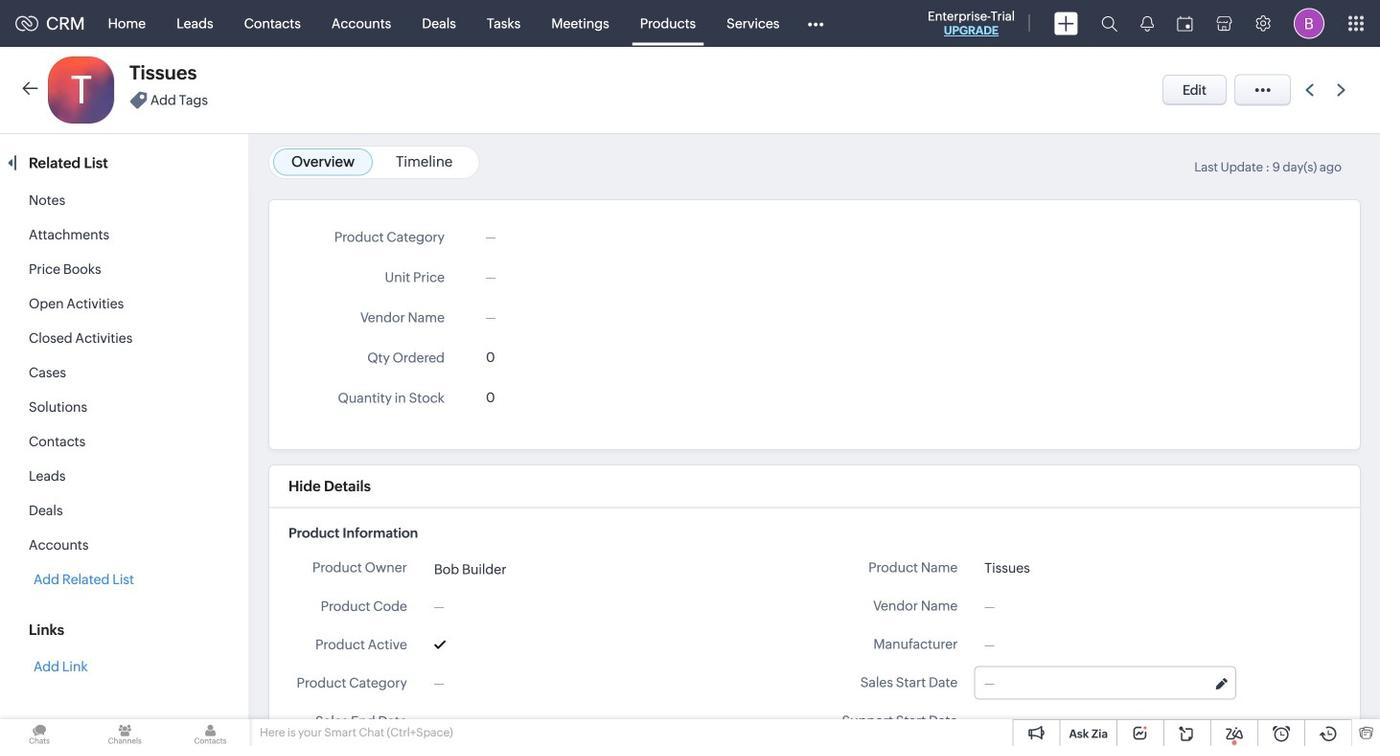 Task type: vqa. For each thing, say whether or not it's contained in the screenshot.
Next Record Icon
yes



Task type: describe. For each thing, give the bounding box(es) containing it.
channels image
[[86, 720, 164, 747]]

chats image
[[0, 720, 79, 747]]

signals image
[[1141, 15, 1154, 32]]

logo image
[[15, 16, 38, 31]]

profile element
[[1283, 0, 1337, 47]]

search image
[[1102, 15, 1118, 32]]

calendar image
[[1177, 16, 1194, 31]]

create menu image
[[1055, 12, 1079, 35]]

Other Modules field
[[795, 8, 836, 39]]



Task type: locate. For each thing, give the bounding box(es) containing it.
previous record image
[[1306, 84, 1315, 96]]

next record image
[[1338, 84, 1350, 96]]

profile image
[[1294, 8, 1325, 39]]

search element
[[1090, 0, 1129, 47]]

create menu element
[[1043, 0, 1090, 47]]

signals element
[[1129, 0, 1166, 47]]

contacts image
[[171, 720, 250, 747]]



